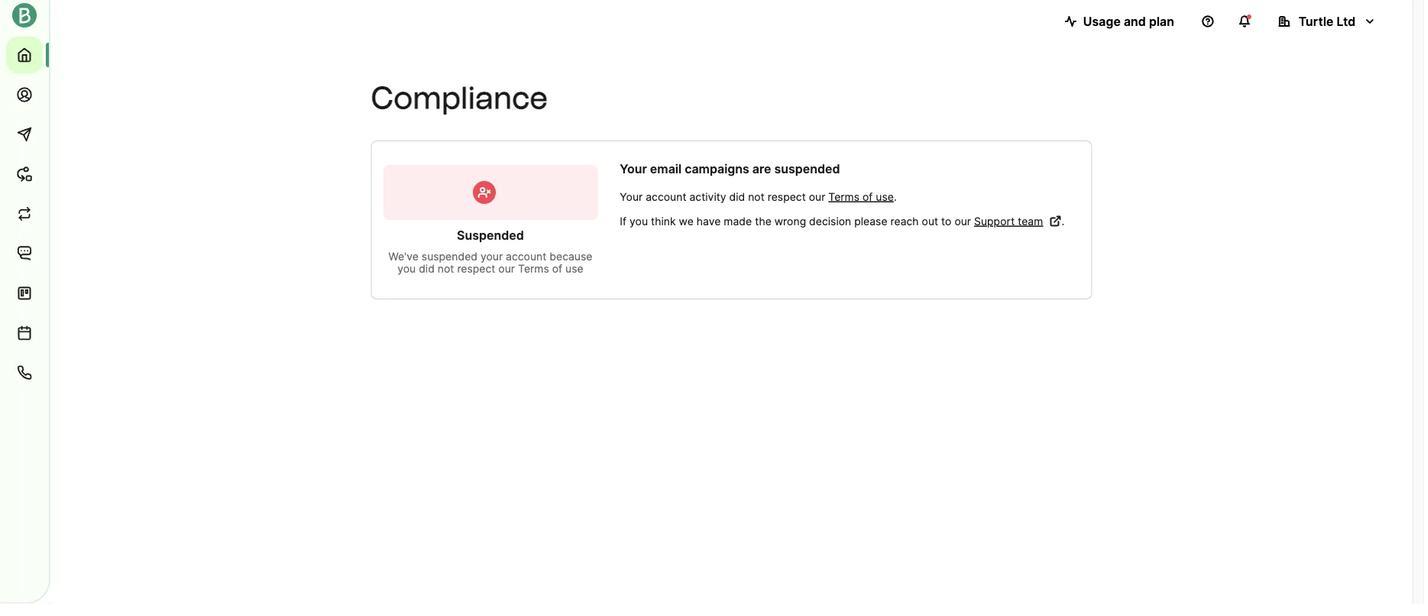 Task type: locate. For each thing, give the bounding box(es) containing it.
. up reach
[[894, 190, 897, 203]]

0 horizontal spatial account
[[506, 250, 547, 263]]

of right your at the top left
[[552, 262, 562, 275]]

the
[[755, 215, 772, 228]]

1 horizontal spatial use
[[876, 190, 894, 203]]

usage
[[1083, 14, 1121, 29]]

terms
[[828, 190, 860, 203], [518, 262, 549, 275]]

your email campaigns are suspended
[[620, 161, 840, 176]]

not up the on the top of page
[[748, 190, 765, 203]]

2 vertical spatial our
[[498, 262, 515, 275]]

suspended we've suspended your account because you did not respect our terms of use
[[388, 228, 592, 275]]

respect
[[768, 190, 806, 203], [457, 262, 495, 275]]

0 horizontal spatial suspended
[[422, 250, 478, 263]]

your up the if
[[620, 190, 643, 203]]

1 vertical spatial of
[[552, 262, 562, 275]]

1 your from the top
[[620, 161, 647, 176]]

1 horizontal spatial did
[[729, 190, 745, 203]]

0 horizontal spatial respect
[[457, 262, 495, 275]]

terms up decision
[[828, 190, 860, 203]]

team
[[1018, 215, 1043, 228]]

1 horizontal spatial account
[[646, 190, 687, 203]]

terms of use link
[[828, 187, 894, 206]]

your
[[481, 250, 503, 263]]

1 horizontal spatial our
[[809, 190, 825, 203]]

suspended
[[774, 161, 840, 176], [422, 250, 478, 263]]

to
[[941, 215, 952, 228]]

. right 'team'
[[1062, 215, 1065, 228]]

respect down suspended
[[457, 262, 495, 275]]

email
[[650, 161, 682, 176]]

0 vertical spatial .
[[894, 190, 897, 203]]

of
[[863, 190, 873, 203], [552, 262, 562, 275]]

of up please
[[863, 190, 873, 203]]

0 horizontal spatial did
[[419, 262, 435, 275]]

1 vertical spatial not
[[438, 262, 454, 275]]

wrong
[[775, 215, 806, 228]]

0 horizontal spatial terms
[[518, 262, 549, 275]]

1 vertical spatial account
[[506, 250, 547, 263]]

use
[[876, 190, 894, 203], [565, 262, 583, 275]]

1 vertical spatial you
[[397, 262, 416, 275]]

0 vertical spatial not
[[748, 190, 765, 203]]

not right we've
[[438, 262, 454, 275]]

1 horizontal spatial terms
[[828, 190, 860, 203]]

0 horizontal spatial not
[[438, 262, 454, 275]]

you
[[630, 215, 648, 228], [397, 262, 416, 275]]

our up decision
[[809, 190, 825, 203]]

1 horizontal spatial respect
[[768, 190, 806, 203]]

1 vertical spatial your
[[620, 190, 643, 203]]

0 horizontal spatial use
[[565, 262, 583, 275]]

1 horizontal spatial of
[[863, 190, 873, 203]]

0 vertical spatial terms
[[828, 190, 860, 203]]

0 horizontal spatial you
[[397, 262, 416, 275]]

your for your account activity did not respect our terms of use .
[[620, 190, 643, 203]]

account right your at the top left
[[506, 250, 547, 263]]

0 vertical spatial use
[[876, 190, 894, 203]]

terms left because
[[518, 262, 549, 275]]

0 vertical spatial your
[[620, 161, 647, 176]]

did right we've
[[419, 262, 435, 275]]

0 vertical spatial suspended
[[774, 161, 840, 176]]

0 horizontal spatial our
[[498, 262, 515, 275]]

1 horizontal spatial you
[[630, 215, 648, 228]]

account inside suspended we've suspended your account because you did not respect our terms of use
[[506, 250, 547, 263]]

1 vertical spatial suspended
[[422, 250, 478, 263]]

did inside suspended we've suspended your account because you did not respect our terms of use
[[419, 262, 435, 275]]

our right to in the top of the page
[[955, 215, 971, 228]]

2 horizontal spatial our
[[955, 215, 971, 228]]

1 horizontal spatial not
[[748, 190, 765, 203]]

suspended
[[457, 228, 524, 243]]

2 your from the top
[[620, 190, 643, 203]]

.
[[894, 190, 897, 203], [1062, 215, 1065, 228]]

0 vertical spatial did
[[729, 190, 745, 203]]

1 horizontal spatial .
[[1062, 215, 1065, 228]]

our down suspended
[[498, 262, 515, 275]]

respect up wrong
[[768, 190, 806, 203]]

because
[[550, 250, 592, 263]]

our
[[809, 190, 825, 203], [955, 215, 971, 228], [498, 262, 515, 275]]

1 vertical spatial terms
[[518, 262, 549, 275]]

1 vertical spatial use
[[565, 262, 583, 275]]

you inside suspended we've suspended your account because you did not respect our terms of use
[[397, 262, 416, 275]]

we've
[[388, 250, 419, 263]]

0 horizontal spatial of
[[552, 262, 562, 275]]

suspended right are
[[774, 161, 840, 176]]

0 vertical spatial account
[[646, 190, 687, 203]]

respect inside suspended we've suspended your account because you did not respect our terms of use
[[457, 262, 495, 275]]

1 vertical spatial respect
[[457, 262, 495, 275]]

use inside suspended we've suspended your account because you did not respect our terms of use
[[565, 262, 583, 275]]

made
[[724, 215, 752, 228]]

your left email
[[620, 161, 647, 176]]

0 vertical spatial respect
[[768, 190, 806, 203]]

1 vertical spatial our
[[955, 215, 971, 228]]

did up made
[[729, 190, 745, 203]]

not
[[748, 190, 765, 203], [438, 262, 454, 275]]

decision
[[809, 215, 851, 228]]

campaigns
[[685, 161, 749, 176]]

did
[[729, 190, 745, 203], [419, 262, 435, 275]]

if you think we have made the wrong decision please reach out to our
[[620, 215, 974, 228]]

suspended left your at the top left
[[422, 250, 478, 263]]

account up think
[[646, 190, 687, 203]]

activity
[[690, 190, 726, 203]]

1 vertical spatial did
[[419, 262, 435, 275]]

your
[[620, 161, 647, 176], [620, 190, 643, 203]]

account
[[646, 190, 687, 203], [506, 250, 547, 263]]

compliance
[[371, 79, 548, 116]]



Task type: vqa. For each thing, say whether or not it's contained in the screenshot.
Support Team link
yes



Task type: describe. For each thing, give the bounding box(es) containing it.
support team
[[974, 215, 1043, 228]]

turtle ltd button
[[1266, 6, 1388, 37]]

0 horizontal spatial .
[[894, 190, 897, 203]]

of inside suspended we've suspended your account because you did not respect our terms of use
[[552, 262, 562, 275]]

0 vertical spatial our
[[809, 190, 825, 203]]

we
[[679, 215, 694, 228]]

usage and plan button
[[1053, 6, 1187, 37]]

your account activity did not respect our terms of use .
[[620, 190, 897, 203]]

support
[[974, 215, 1015, 228]]

terms inside suspended we've suspended your account because you did not respect our terms of use
[[518, 262, 549, 275]]

have
[[697, 215, 721, 228]]

if
[[620, 215, 627, 228]]

our inside suspended we've suspended your account because you did not respect our terms of use
[[498, 262, 515, 275]]

and
[[1124, 14, 1146, 29]]

1 horizontal spatial suspended
[[774, 161, 840, 176]]

out
[[922, 215, 938, 228]]

ltd
[[1337, 14, 1356, 29]]

think
[[651, 215, 676, 228]]

turtle ltd
[[1299, 14, 1356, 29]]

0 vertical spatial of
[[863, 190, 873, 203]]

turtle
[[1299, 14, 1334, 29]]

not inside suspended we've suspended your account because you did not respect our terms of use
[[438, 262, 454, 275]]

suspended inside suspended we've suspended your account because you did not respect our terms of use
[[422, 250, 478, 263]]

your for your email campaigns are suspended
[[620, 161, 647, 176]]

0 vertical spatial you
[[630, 215, 648, 228]]

1 vertical spatial .
[[1062, 215, 1065, 228]]

plan
[[1149, 14, 1174, 29]]

reach
[[890, 215, 919, 228]]

please
[[854, 215, 887, 228]]

support team link
[[974, 212, 1062, 230]]

usage and plan
[[1083, 14, 1174, 29]]

are
[[752, 161, 771, 176]]



